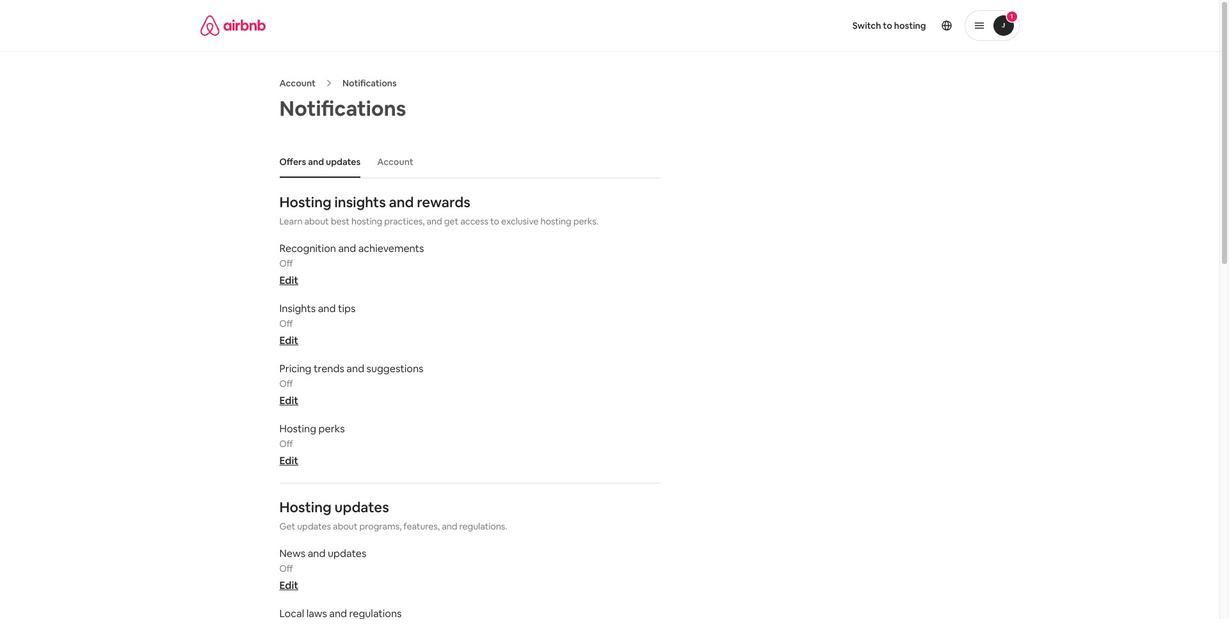 Task type: locate. For each thing, give the bounding box(es) containing it.
account button
[[371, 150, 420, 174]]

3 edit button from the top
[[279, 394, 298, 408]]

account
[[279, 77, 316, 89], [377, 156, 413, 168]]

account inside button
[[377, 156, 413, 168]]

and right offers at the top of the page
[[308, 156, 324, 168]]

off inside 'recognition and achievements off edit'
[[279, 258, 293, 270]]

3 hosting from the top
[[279, 499, 332, 517]]

hosting down insights
[[351, 216, 382, 227]]

account link
[[279, 77, 316, 89]]

edit inside hosting perks off edit
[[279, 455, 298, 468]]

achievements
[[358, 242, 424, 255]]

1 horizontal spatial account
[[377, 156, 413, 168]]

2 edit from the top
[[279, 334, 298, 348]]

1 vertical spatial hosting
[[279, 423, 316, 436]]

0 vertical spatial to
[[883, 20, 892, 31]]

2 hosting from the top
[[279, 423, 316, 436]]

and inside pricing trends and suggestions off edit
[[347, 362, 364, 376]]

hosting inside hosting insights and rewards learn about best hosting practices, and get access to exclusive hosting perks.
[[279, 193, 332, 211]]

1 vertical spatial account
[[377, 156, 413, 168]]

programs,
[[359, 521, 402, 533]]

1 vertical spatial to
[[490, 216, 499, 227]]

edit
[[279, 274, 298, 287], [279, 334, 298, 348], [279, 394, 298, 408], [279, 455, 298, 468], [279, 579, 298, 593]]

0 vertical spatial account
[[279, 77, 316, 89]]

to right switch
[[883, 20, 892, 31]]

1 horizontal spatial to
[[883, 20, 892, 31]]

best
[[331, 216, 349, 227]]

off inside insights and tips off edit
[[279, 318, 293, 330]]

learn
[[279, 216, 302, 227]]

0 horizontal spatial about
[[304, 216, 329, 227]]

edit button for recognition
[[279, 274, 298, 287]]

off inside hosting perks off edit
[[279, 439, 293, 450]]

and right features,
[[442, 521, 457, 533]]

edit button for insights
[[279, 334, 298, 348]]

and inside news and updates off edit
[[308, 547, 326, 561]]

switch
[[853, 20, 881, 31]]

off for news
[[279, 563, 293, 575]]

insights and tips off edit
[[279, 302, 356, 348]]

hosting updates get updates about programs, features, and regulations.
[[279, 499, 507, 533]]

edit inside insights and tips off edit
[[279, 334, 298, 348]]

5 off from the top
[[279, 563, 293, 575]]

hosting
[[279, 193, 332, 211], [279, 423, 316, 436], [279, 499, 332, 517]]

2 off from the top
[[279, 318, 293, 330]]

edit inside 'recognition and achievements off edit'
[[279, 274, 298, 287]]

4 edit from the top
[[279, 455, 298, 468]]

about inside hosting insights and rewards learn about best hosting practices, and get access to exclusive hosting perks.
[[304, 216, 329, 227]]

updates
[[326, 156, 361, 168], [335, 499, 389, 517], [297, 521, 331, 533], [328, 547, 366, 561]]

3 off from the top
[[279, 378, 293, 390]]

0 vertical spatial about
[[304, 216, 329, 227]]

offers and updates tab panel
[[279, 193, 661, 620]]

1 hosting from the top
[[279, 193, 332, 211]]

updates up insights
[[326, 156, 361, 168]]

0 horizontal spatial to
[[490, 216, 499, 227]]

offers
[[279, 156, 306, 168]]

notifications element
[[273, 146, 661, 620]]

switch to hosting
[[853, 20, 926, 31]]

1 off from the top
[[279, 258, 293, 270]]

1 horizontal spatial about
[[333, 521, 358, 533]]

hosting up get
[[279, 499, 332, 517]]

edit for news
[[279, 579, 298, 593]]

tab list containing offers and updates
[[273, 146, 661, 178]]

and left tips
[[318, 302, 336, 316]]

updates inside news and updates off edit
[[328, 547, 366, 561]]

off
[[279, 258, 293, 270], [279, 318, 293, 330], [279, 378, 293, 390], [279, 439, 293, 450], [279, 563, 293, 575]]

edit button
[[279, 274, 298, 287], [279, 334, 298, 348], [279, 394, 298, 408], [279, 455, 298, 468], [279, 579, 298, 593]]

about left best
[[304, 216, 329, 227]]

4 edit button from the top
[[279, 455, 298, 468]]

2 edit button from the top
[[279, 334, 298, 348]]

and
[[308, 156, 324, 168], [389, 193, 414, 211], [427, 216, 442, 227], [338, 242, 356, 255], [318, 302, 336, 316], [347, 362, 364, 376], [442, 521, 457, 533], [308, 547, 326, 561]]

edit inside news and updates off edit
[[279, 579, 298, 593]]

1 vertical spatial about
[[333, 521, 358, 533]]

updates up programs,
[[335, 499, 389, 517]]

to inside profile element
[[883, 20, 892, 31]]

5 edit button from the top
[[279, 579, 298, 593]]

access
[[460, 216, 488, 227]]

and right trends
[[347, 362, 364, 376]]

recognition and achievements off edit
[[279, 242, 424, 287]]

updates down programs,
[[328, 547, 366, 561]]

tab list
[[273, 146, 661, 178]]

5 edit from the top
[[279, 579, 298, 593]]

get
[[444, 216, 459, 227]]

hosting insights and rewards learn about best hosting practices, and get access to exclusive hosting perks.
[[279, 193, 599, 227]]

hosting inside hosting perks off edit
[[279, 423, 316, 436]]

notifications
[[342, 77, 397, 89], [279, 95, 406, 122]]

account for account button
[[377, 156, 413, 168]]

insights
[[279, 302, 316, 316]]

hosting left perks.
[[541, 216, 572, 227]]

and up practices,
[[389, 193, 414, 211]]

edit button for news
[[279, 579, 298, 593]]

0 vertical spatial hosting
[[279, 193, 332, 211]]

and right news
[[308, 547, 326, 561]]

about
[[304, 216, 329, 227], [333, 521, 358, 533]]

hosting
[[894, 20, 926, 31], [351, 216, 382, 227], [541, 216, 572, 227]]

off inside news and updates off edit
[[279, 563, 293, 575]]

1 edit button from the top
[[279, 274, 298, 287]]

4 off from the top
[[279, 439, 293, 450]]

pricing
[[279, 362, 311, 376]]

2 horizontal spatial hosting
[[894, 20, 926, 31]]

edit for insights
[[279, 334, 298, 348]]

insights
[[335, 193, 386, 211]]

practices,
[[384, 216, 425, 227]]

hosting left perks
[[279, 423, 316, 436]]

perks
[[319, 423, 345, 436]]

2 vertical spatial hosting
[[279, 499, 332, 517]]

hosting up learn at the left top of the page
[[279, 193, 332, 211]]

to right access on the left top of page
[[490, 216, 499, 227]]

and left get
[[427, 216, 442, 227]]

updates inside button
[[326, 156, 361, 168]]

rewards
[[417, 193, 470, 211]]

1 edit from the top
[[279, 274, 298, 287]]

0 horizontal spatial account
[[279, 77, 316, 89]]

switch to hosting link
[[845, 12, 934, 39]]

edit inside pricing trends and suggestions off edit
[[279, 394, 298, 408]]

to
[[883, 20, 892, 31], [490, 216, 499, 227]]

hosting right switch
[[894, 20, 926, 31]]

about left programs,
[[333, 521, 358, 533]]

0 horizontal spatial hosting
[[351, 216, 382, 227]]

news
[[279, 547, 306, 561]]

and down best
[[338, 242, 356, 255]]

3 edit from the top
[[279, 394, 298, 408]]

edit for recognition
[[279, 274, 298, 287]]

1
[[1010, 12, 1013, 20]]

hosting inside 'hosting updates get updates about programs, features, and regulations.'
[[279, 499, 332, 517]]



Task type: describe. For each thing, give the bounding box(es) containing it.
1 vertical spatial notifications
[[279, 95, 406, 122]]

hosting inside profile element
[[894, 20, 926, 31]]

exclusive
[[501, 216, 539, 227]]

hosting for perks
[[279, 423, 316, 436]]

1 button
[[965, 10, 1020, 41]]

edit button for hosting
[[279, 455, 298, 468]]

features,
[[404, 521, 440, 533]]

trends
[[314, 362, 344, 376]]

regulations.
[[459, 521, 507, 533]]

hosting perks off edit
[[279, 423, 345, 468]]

recognition
[[279, 242, 336, 255]]

and inside 'recognition and achievements off edit'
[[338, 242, 356, 255]]

and inside 'hosting updates get updates about programs, features, and regulations.'
[[442, 521, 457, 533]]

about inside 'hosting updates get updates about programs, features, and regulations.'
[[333, 521, 358, 533]]

and inside insights and tips off edit
[[318, 302, 336, 316]]

off for recognition
[[279, 258, 293, 270]]

to inside hosting insights and rewards learn about best hosting practices, and get access to exclusive hosting perks.
[[490, 216, 499, 227]]

account for account link
[[279, 77, 316, 89]]

edit button for pricing
[[279, 394, 298, 408]]

profile element
[[625, 0, 1020, 51]]

and inside 'offers and updates' button
[[308, 156, 324, 168]]

off for insights
[[279, 318, 293, 330]]

off inside pricing trends and suggestions off edit
[[279, 378, 293, 390]]

hosting for updates
[[279, 499, 332, 517]]

offers and updates button
[[273, 150, 367, 174]]

updates right get
[[297, 521, 331, 533]]

1 horizontal spatial hosting
[[541, 216, 572, 227]]

perks.
[[573, 216, 599, 227]]

tips
[[338, 302, 356, 316]]

suggestions
[[367, 362, 424, 376]]

offers and updates
[[279, 156, 361, 168]]

pricing trends and suggestions off edit
[[279, 362, 424, 408]]

hosting for insights
[[279, 193, 332, 211]]

news and updates off edit
[[279, 547, 366, 593]]

get
[[279, 521, 295, 533]]

0 vertical spatial notifications
[[342, 77, 397, 89]]



Task type: vqa. For each thing, say whether or not it's contained in the screenshot.
top Account
yes



